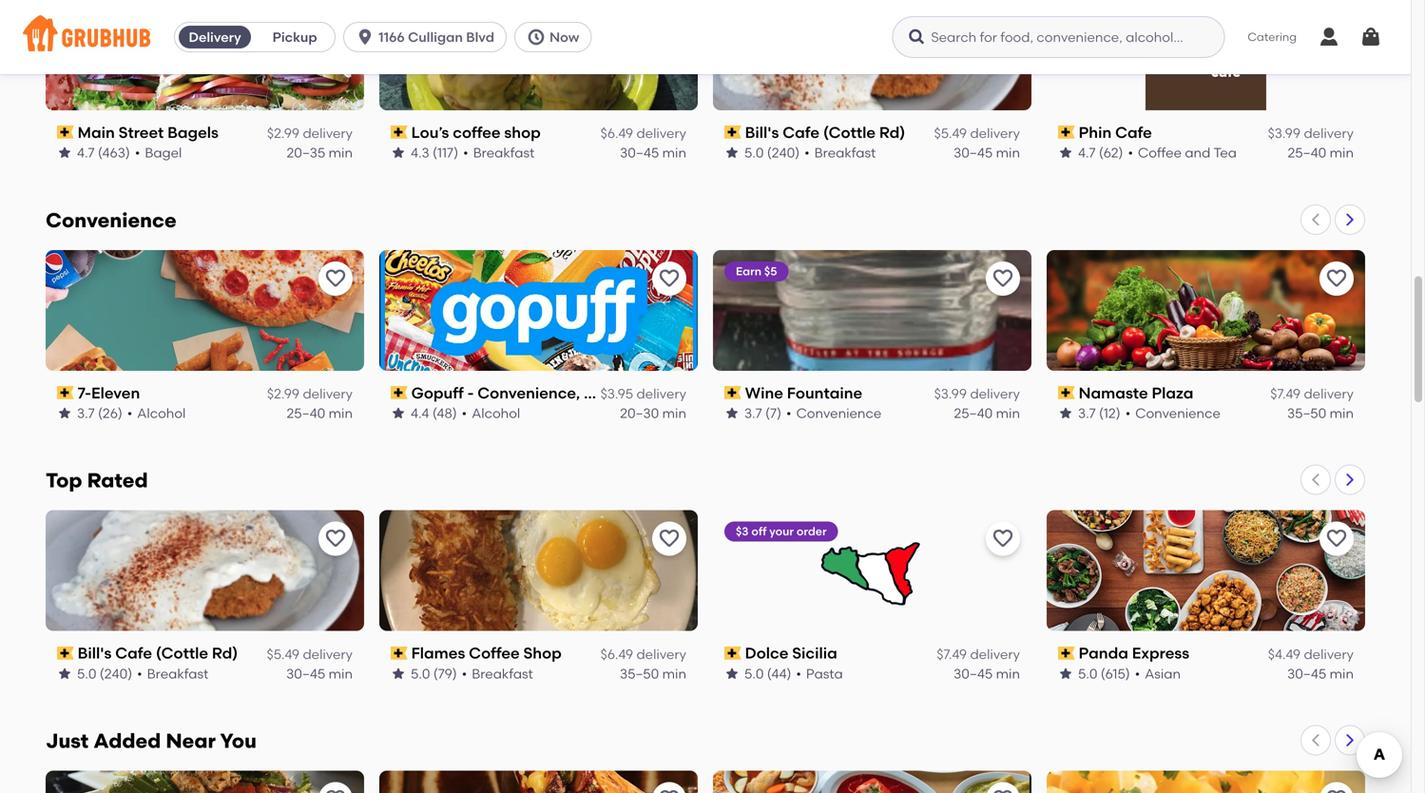 Task type: locate. For each thing, give the bounding box(es) containing it.
5.0 (79)
[[411, 666, 457, 682]]

$2.99
[[267, 125, 300, 141], [267, 386, 300, 402]]

your for phin
[[1104, 4, 1128, 18]]

0 vertical spatial caret left icon image
[[1309, 212, 1324, 227]]

• for wine fountaine logo
[[787, 405, 792, 421]]

subscription pass image
[[57, 126, 74, 139], [57, 386, 74, 400], [1059, 386, 1076, 400]]

1 vertical spatial your
[[770, 525, 794, 539]]

35–50 for flames coffee shop
[[620, 666, 659, 682]]

-
[[468, 384, 474, 402]]

• alcohol for eleven
[[127, 405, 186, 421]]

$5.49 delivery
[[935, 125, 1021, 141], [267, 646, 353, 663]]

caret left icon image
[[1309, 212, 1324, 227], [1309, 472, 1324, 488], [1309, 733, 1324, 748]]

1 vertical spatial $5.49
[[267, 646, 300, 663]]

$7.49 delivery
[[1271, 386, 1355, 402], [937, 646, 1021, 663]]

2 $2.99 delivery from the top
[[267, 386, 353, 402]]

1 vertical spatial coffee
[[469, 644, 520, 663]]

panda
[[1079, 644, 1129, 663]]

1 vertical spatial 5.0 (240)
[[77, 666, 132, 682]]

3.7 down 7-
[[77, 405, 95, 421]]

gopuff - convenience, alcohol, & more logo image
[[380, 250, 698, 371]]

25–40 for wine fountaine
[[955, 405, 993, 421]]

• breakfast for 'star icon' corresponding to the lou's coffee shop logo
[[463, 145, 535, 161]]

1 vertical spatial $6.49 delivery
[[601, 646, 687, 663]]

0 horizontal spatial off
[[752, 525, 767, 539]]

star icon image for main street bagels logo
[[57, 145, 72, 160]]

your left of at the right of page
[[1104, 4, 1128, 18]]

coffee
[[1139, 145, 1182, 161], [469, 644, 520, 663]]

35–50 for namaste plaza
[[1288, 405, 1327, 421]]

1 horizontal spatial 25–40
[[955, 405, 993, 421]]

0 vertical spatial 35–50 min
[[1288, 405, 1355, 421]]

star icon image for namaste plaza logo
[[1059, 406, 1074, 421]]

phin cafe logo image
[[1146, 0, 1267, 110]]

alcohol down eleven
[[137, 405, 186, 421]]

gopuff
[[412, 384, 464, 402]]

2 $2.99 from the top
[[267, 386, 300, 402]]

0 vertical spatial off
[[1086, 4, 1101, 18]]

4.7 down 'phin' at the top of the page
[[1079, 145, 1096, 161]]

$5.49
[[935, 125, 968, 141], [267, 646, 300, 663]]

alcohol down - at the left
[[472, 405, 521, 421]]

main
[[78, 123, 115, 142]]

bill's for 'star icon' corresponding to the bill's cafe (cottle rd) logo to the top
[[745, 123, 779, 142]]

$6.49 delivery for lou's coffee shop
[[601, 125, 687, 141]]

35–50 min
[[1288, 405, 1355, 421], [620, 666, 687, 682]]

rd) for save this restaurant button related to the bill's cafe (cottle rd) logo to the top
[[880, 123, 906, 142]]

1 alcohol from the left
[[137, 405, 186, 421]]

1 horizontal spatial • convenience
[[1126, 405, 1221, 421]]

0 vertical spatial bill's cafe (cottle rd) logo image
[[713, 0, 1032, 110]]

5.0 for 'star icon' related to the panda express logo
[[1079, 666, 1098, 682]]

2 horizontal spatial convenience
[[1136, 405, 1221, 421]]

3.7 (7)
[[745, 405, 782, 421]]

save this restaurant button for flames coffee shop logo
[[653, 522, 687, 556]]

0 horizontal spatial coffee
[[469, 644, 520, 663]]

1 horizontal spatial $5.49 delivery
[[935, 125, 1021, 141]]

3.7 left (12)
[[1079, 405, 1096, 421]]

0 horizontal spatial 35–50 min
[[620, 666, 687, 682]]

1 vertical spatial $7.49 delivery
[[937, 646, 1021, 663]]

5.0 (240) for the bill's cafe (cottle rd) logo to the top
[[745, 145, 800, 161]]

0 horizontal spatial (240)
[[100, 666, 132, 682]]

0 horizontal spatial 4.7
[[77, 145, 95, 161]]

save this restaurant button for the bill's cafe (cottle rd) logo to the top
[[986, 1, 1021, 35]]

convenience down plaza
[[1136, 405, 1221, 421]]

coffee left shop
[[469, 644, 520, 663]]

2 • convenience from the left
[[1126, 405, 1221, 421]]

just
[[46, 729, 89, 753]]

3 caret left icon image from the top
[[1309, 733, 1324, 748]]

2 alcohol from the left
[[472, 405, 521, 421]]

0 vertical spatial $6.49
[[601, 125, 634, 141]]

$3.99
[[1269, 125, 1301, 141], [935, 386, 967, 402]]

2 4.7 from the left
[[1079, 145, 1096, 161]]

0 vertical spatial order
[[1131, 4, 1161, 18]]

7-eleven logo image
[[46, 250, 364, 371]]

0 horizontal spatial $5.49
[[267, 646, 300, 663]]

0 horizontal spatial your
[[770, 525, 794, 539]]

0 horizontal spatial 5.0 (240)
[[77, 666, 132, 682]]

convenience for namaste plaza
[[1136, 405, 1221, 421]]

1 horizontal spatial bill's
[[745, 123, 779, 142]]

0 horizontal spatial bill's cafe (cottle rd)
[[78, 644, 238, 663]]

of
[[1164, 4, 1175, 18]]

$6.49
[[601, 125, 634, 141], [601, 646, 634, 663]]

subscription pass image left main
[[57, 126, 74, 139]]

25–40 min
[[1288, 145, 1355, 161], [287, 405, 353, 421], [955, 405, 1021, 421]]

35–50 min for namaste plaza
[[1288, 405, 1355, 421]]

1 horizontal spatial $7.49 delivery
[[1271, 386, 1355, 402]]

caret right icon image for rated
[[1343, 472, 1358, 488]]

0 vertical spatial rd)
[[880, 123, 906, 142]]

dolce sicilia logo image
[[812, 511, 933, 631]]

0 vertical spatial $7.49
[[1271, 386, 1301, 402]]

• breakfast
[[463, 145, 535, 161], [805, 145, 876, 161], [137, 666, 209, 682], [462, 666, 533, 682]]

1 vertical spatial $5.49 delivery
[[267, 646, 353, 663]]

1 vertical spatial 35–50
[[620, 666, 659, 682]]

save this restaurant image for main street bagels
[[324, 7, 347, 29]]

• convenience for namaste plaza
[[1126, 405, 1221, 421]]

0 horizontal spatial 25–40
[[287, 405, 326, 421]]

3 3.7 from the left
[[1079, 405, 1096, 421]]

0 horizontal spatial cafe
[[115, 644, 152, 663]]

0 vertical spatial $2.99 delivery
[[267, 125, 353, 141]]

1 horizontal spatial $5.49
[[935, 125, 968, 141]]

• convenience down plaza
[[1126, 405, 1221, 421]]

0 horizontal spatial 25–40 min
[[287, 405, 353, 421]]

2 $6.49 delivery from the top
[[601, 646, 687, 663]]

2 3.7 from the left
[[745, 405, 762, 421]]

0 vertical spatial $5
[[1070, 4, 1083, 18]]

• pasta
[[797, 666, 843, 682]]

30–45 for dolce sicilia logo
[[954, 666, 993, 682]]

subscription pass image left namaste
[[1059, 386, 1076, 400]]

1 horizontal spatial 4.7
[[1079, 145, 1096, 161]]

subscription pass image for namaste plaza
[[1059, 386, 1076, 400]]

(240) for 'star icon' corresponding to the bill's cafe (cottle rd) logo to the top
[[767, 145, 800, 161]]

1 vertical spatial $3.99
[[935, 386, 967, 402]]

1 vertical spatial $3.99 delivery
[[935, 386, 1021, 402]]

1 horizontal spatial 3.7
[[745, 405, 762, 421]]

0 vertical spatial 5.0 (240)
[[745, 145, 800, 161]]

order right $3
[[797, 525, 827, 539]]

1 $2.99 from the top
[[267, 125, 300, 141]]

save this restaurant button for 4 lopez taqueria logo
[[986, 782, 1021, 793]]

2 horizontal spatial 3.7
[[1079, 405, 1096, 421]]

dolce sicilia
[[745, 644, 838, 663]]

1 caret right icon image from the top
[[1343, 212, 1358, 227]]

0 vertical spatial caret right icon image
[[1343, 212, 1358, 227]]

• convenience down fountaine
[[787, 405, 882, 421]]

• for flames coffee shop logo
[[462, 666, 467, 682]]

off right $3
[[752, 525, 767, 539]]

added
[[94, 729, 161, 753]]

2 caret left icon image from the top
[[1309, 472, 1324, 488]]

1 horizontal spatial $7.49
[[1271, 386, 1301, 402]]

$4.49
[[1269, 646, 1301, 663]]

order
[[1131, 4, 1161, 18], [797, 525, 827, 539]]

earn $5
[[736, 264, 778, 278]]

1 horizontal spatial 5.0 (240)
[[745, 145, 800, 161]]

0 horizontal spatial $3.99 delivery
[[935, 386, 1021, 402]]

main navigation navigation
[[0, 0, 1412, 74]]

1 horizontal spatial 25–40 min
[[955, 405, 1021, 421]]

0 horizontal spatial $3.99
[[935, 386, 967, 402]]

$3.95
[[601, 386, 634, 402]]

order left of at the right of page
[[1131, 4, 1161, 18]]

1 horizontal spatial rd)
[[880, 123, 906, 142]]

plaza
[[1152, 384, 1194, 402]]

• for the gopuff - convenience, alcohol, & more logo
[[462, 405, 467, 421]]

bill's for the bill's cafe (cottle rd) logo to the left's 'star icon'
[[78, 644, 112, 663]]

0 horizontal spatial $7.49
[[937, 646, 968, 663]]

caret right icon image
[[1343, 212, 1358, 227], [1343, 472, 1358, 488], [1343, 733, 1358, 748]]

(cottle
[[824, 123, 876, 142], [156, 644, 208, 663]]

caret left icon image for rated
[[1309, 472, 1324, 488]]

off left of at the right of page
[[1086, 4, 1101, 18]]

25–40
[[1288, 145, 1327, 161], [287, 405, 326, 421], [955, 405, 993, 421]]

1 vertical spatial off
[[752, 525, 767, 539]]

0 horizontal spatial bill's
[[78, 644, 112, 663]]

2 $6.49 from the top
[[601, 646, 634, 663]]

30–45 min for the panda express logo
[[1288, 666, 1355, 682]]

main street bagels logo image
[[46, 0, 364, 110]]

0 horizontal spatial • convenience
[[787, 405, 882, 421]]

convenience
[[46, 208, 177, 232], [797, 405, 882, 421], [1136, 405, 1221, 421]]

(7)
[[766, 405, 782, 421]]

dolce
[[745, 644, 789, 663]]

min for the bill's cafe (cottle rd) logo to the top
[[997, 145, 1021, 161]]

0 horizontal spatial • alcohol
[[127, 405, 186, 421]]

1 vertical spatial caret left icon image
[[1309, 472, 1324, 488]]

0 vertical spatial $5.49 delivery
[[935, 125, 1021, 141]]

• convenience
[[787, 405, 882, 421], [1126, 405, 1221, 421]]

1 horizontal spatial $3.99 delivery
[[1269, 125, 1355, 141]]

1 horizontal spatial your
[[1104, 4, 1128, 18]]

convenience down (463)
[[46, 208, 177, 232]]

1 vertical spatial order
[[797, 525, 827, 539]]

0 vertical spatial 35–50
[[1288, 405, 1327, 421]]

bagels
[[168, 123, 219, 142]]

20–35
[[287, 145, 326, 161]]

1 vertical spatial $5
[[765, 264, 778, 278]]

save this restaurant button
[[319, 1, 353, 35], [986, 1, 1021, 35], [1320, 1, 1355, 35], [319, 261, 353, 296], [653, 261, 687, 296], [986, 261, 1021, 296], [1320, 261, 1355, 296], [319, 522, 353, 556], [653, 522, 687, 556], [986, 522, 1021, 556], [1320, 522, 1355, 556], [319, 782, 353, 793], [653, 782, 687, 793], [986, 782, 1021, 793], [1320, 782, 1355, 793]]

1 vertical spatial (240)
[[100, 666, 132, 682]]

your
[[1104, 4, 1128, 18], [770, 525, 794, 539]]

subscription pass image
[[391, 126, 408, 139], [725, 126, 742, 139], [1059, 126, 1076, 139], [391, 386, 408, 400], [725, 386, 742, 400], [57, 647, 74, 660], [391, 647, 408, 660], [725, 647, 742, 660], [1059, 647, 1076, 660]]

$5 left of at the right of page
[[1070, 4, 1083, 18]]

•
[[135, 145, 140, 161], [463, 145, 469, 161], [805, 145, 810, 161], [1129, 145, 1134, 161], [127, 405, 133, 421], [462, 405, 467, 421], [787, 405, 792, 421], [1126, 405, 1131, 421], [137, 666, 142, 682], [462, 666, 467, 682], [797, 666, 802, 682], [1135, 666, 1141, 682]]

star icon image for wine fountaine logo
[[725, 406, 740, 421]]

1 horizontal spatial off
[[1086, 4, 1101, 18]]

now
[[550, 29, 580, 45]]

20–35 min
[[287, 145, 353, 161]]

4.7 down main
[[77, 145, 95, 161]]

1 horizontal spatial bill's cafe (cottle rd)
[[745, 123, 906, 142]]

1 vertical spatial bill's cafe (cottle rd)
[[78, 644, 238, 663]]

phin
[[1079, 123, 1112, 142]]

sicilia
[[793, 644, 838, 663]]

1 vertical spatial caret right icon image
[[1343, 472, 1358, 488]]

0 vertical spatial your
[[1104, 4, 1128, 18]]

• for main street bagels logo
[[135, 145, 140, 161]]

delivery button
[[175, 22, 255, 52]]

0 vertical spatial $2.99
[[267, 125, 300, 141]]

1 vertical spatial 35–50 min
[[620, 666, 687, 682]]

delivery
[[303, 125, 353, 141], [637, 125, 687, 141], [971, 125, 1021, 141], [1305, 125, 1355, 141], [303, 386, 353, 402], [637, 386, 687, 402], [971, 386, 1021, 402], [1305, 386, 1355, 402], [303, 646, 353, 663], [637, 646, 687, 663], [971, 646, 1021, 663], [1305, 646, 1355, 663]]

2 • alcohol from the left
[[462, 405, 521, 421]]

subscription pass image for the panda express logo
[[1059, 647, 1076, 660]]

1 vertical spatial $7.49
[[937, 646, 968, 663]]

cafe
[[783, 123, 820, 142], [1116, 123, 1153, 142], [115, 644, 152, 663]]

4.7 (62)
[[1079, 145, 1124, 161]]

alcohol for eleven
[[137, 405, 186, 421]]

star icon image
[[57, 145, 72, 160], [391, 145, 406, 160], [725, 145, 740, 160], [1059, 145, 1074, 160], [57, 406, 72, 421], [391, 406, 406, 421], [725, 406, 740, 421], [1059, 406, 1074, 421], [57, 666, 72, 682], [391, 666, 406, 682], [725, 666, 740, 682], [1059, 666, 1074, 682]]

namaste
[[1079, 384, 1149, 402]]

1 $2.99 delivery from the top
[[267, 125, 353, 141]]

30–45 for the lou's coffee shop logo
[[620, 145, 659, 161]]

30–45
[[620, 145, 659, 161], [954, 145, 993, 161], [286, 666, 326, 682], [954, 666, 993, 682], [1288, 666, 1327, 682]]

svg image
[[1318, 26, 1341, 49], [356, 28, 375, 47], [527, 28, 546, 47], [908, 28, 927, 47]]

(240)
[[767, 145, 800, 161], [100, 666, 132, 682]]

• for the bill's cafe (cottle rd) logo to the top
[[805, 145, 810, 161]]

2 caret right icon image from the top
[[1343, 472, 1358, 488]]

0 vertical spatial (240)
[[767, 145, 800, 161]]

$3.99 delivery for wine fountaine
[[935, 386, 1021, 402]]

1 $6.49 delivery from the top
[[601, 125, 687, 141]]

save this restaurant image
[[324, 7, 347, 29], [324, 267, 347, 290], [658, 267, 681, 290], [1326, 267, 1349, 290], [1326, 528, 1349, 550], [992, 788, 1015, 793], [1326, 788, 1349, 793]]

save this restaurant image
[[992, 7, 1015, 29], [1326, 7, 1349, 29], [992, 267, 1015, 290], [324, 528, 347, 550], [658, 528, 681, 550], [992, 528, 1015, 550], [324, 788, 347, 793], [658, 788, 681, 793]]

4.7
[[77, 145, 95, 161], [1079, 145, 1096, 161]]

flames coffee shop logo image
[[380, 511, 698, 631]]

1 vertical spatial rd)
[[212, 644, 238, 663]]

1 horizontal spatial convenience
[[797, 405, 882, 421]]

panda express logo image
[[1047, 511, 1366, 631]]

$5 right earn
[[765, 264, 778, 278]]

street
[[119, 123, 164, 142]]

1 horizontal spatial $5
[[1070, 4, 1083, 18]]

1 vertical spatial $2.99 delivery
[[267, 386, 353, 402]]

0 horizontal spatial 35–50
[[620, 666, 659, 682]]

off for phin cafe
[[1086, 4, 1101, 18]]

0 horizontal spatial alcohol
[[137, 405, 186, 421]]

2 vertical spatial caret left icon image
[[1309, 733, 1324, 748]]

save this restaurant image for namaste plaza
[[1326, 267, 1349, 290]]

&
[[649, 384, 661, 402]]

4.7 (463)
[[77, 145, 130, 161]]

5.0 for 'star icon' for dolce sicilia logo
[[745, 666, 764, 682]]

5.0 for 'star icon' for flames coffee shop logo
[[411, 666, 430, 682]]

$7.49 delivery for namaste plaza
[[1271, 386, 1355, 402]]

0 vertical spatial coffee
[[1139, 145, 1182, 161]]

0 vertical spatial $3.99
[[1269, 125, 1301, 141]]

star icon image for the lou's coffee shop logo
[[391, 145, 406, 160]]

1 4.7 from the left
[[77, 145, 95, 161]]

1 horizontal spatial order
[[1131, 4, 1161, 18]]

0 vertical spatial $3.99 delivery
[[1269, 125, 1355, 141]]

coffee left "and"
[[1139, 145, 1182, 161]]

subscription pass image for main street bagels
[[57, 126, 74, 139]]

3 caret right icon image from the top
[[1343, 733, 1358, 748]]

1 caret left icon image from the top
[[1309, 212, 1324, 227]]

$7.49
[[1271, 386, 1301, 402], [937, 646, 968, 663]]

1 vertical spatial $6.49
[[601, 646, 634, 663]]

1 horizontal spatial cafe
[[783, 123, 820, 142]]

30–45 min for the lou's coffee shop logo
[[620, 145, 687, 161]]

1 horizontal spatial • alcohol
[[462, 405, 521, 421]]

(62)
[[1100, 145, 1124, 161]]

1 vertical spatial (cottle
[[156, 644, 208, 663]]

0 horizontal spatial rd)
[[212, 644, 238, 663]]

$2.99 delivery
[[267, 125, 353, 141], [267, 386, 353, 402]]

• alcohol down - at the left
[[462, 405, 521, 421]]

4 lopez taqueria logo image
[[713, 771, 1032, 793]]

2 horizontal spatial cafe
[[1116, 123, 1153, 142]]

0 horizontal spatial $7.49 delivery
[[937, 646, 1021, 663]]

1 horizontal spatial 35–50
[[1288, 405, 1327, 421]]

top rated
[[46, 469, 148, 493]]

$2.99 delivery for gopuff
[[267, 386, 353, 402]]

1 • alcohol from the left
[[127, 405, 186, 421]]

0 vertical spatial (cottle
[[824, 123, 876, 142]]

convenience down fountaine
[[797, 405, 882, 421]]

$5
[[1070, 4, 1083, 18], [765, 264, 778, 278]]

1 • convenience from the left
[[787, 405, 882, 421]]

subscription pass image left 7-
[[57, 386, 74, 400]]

asian
[[1145, 666, 1181, 682]]

subscription pass image for 7-eleven
[[57, 386, 74, 400]]

bill's cafe (cottle rd) logo image
[[713, 0, 1032, 110], [46, 511, 364, 631]]

convenience for wine fountaine
[[797, 405, 882, 421]]

• alcohol down eleven
[[127, 405, 186, 421]]

$2.99 for main street bagels
[[267, 125, 300, 141]]

1 $6.49 from the top
[[601, 125, 634, 141]]

1 vertical spatial $2.99
[[267, 386, 300, 402]]

1 vertical spatial bill's cafe (cottle rd) logo image
[[46, 511, 364, 631]]

1 horizontal spatial alcohol
[[472, 405, 521, 421]]

0 vertical spatial $6.49 delivery
[[601, 125, 687, 141]]

3.7 left (7)
[[745, 405, 762, 421]]

delivery for main street bagels logo
[[303, 125, 353, 141]]

your right $3
[[770, 525, 794, 539]]

0 horizontal spatial $5.49 delivery
[[267, 646, 353, 663]]

off
[[1086, 4, 1101, 18], [752, 525, 767, 539]]

1 horizontal spatial coffee
[[1139, 145, 1182, 161]]

5.0 (240) for the bill's cafe (cottle rd) logo to the left
[[77, 666, 132, 682]]

1 3.7 from the left
[[77, 405, 95, 421]]

$6.49 delivery
[[601, 125, 687, 141], [601, 646, 687, 663]]

subscription pass image for dolce sicilia logo
[[725, 647, 742, 660]]



Task type: describe. For each thing, give the bounding box(es) containing it.
Search for food, convenience, alcohol... search field
[[893, 16, 1225, 58]]

star icon image for the gopuff - convenience, alcohol, & more logo
[[391, 406, 406, 421]]

4.7 for main street bagels
[[77, 145, 95, 161]]

min for wine fountaine logo
[[997, 405, 1021, 421]]

blvd
[[466, 29, 495, 45]]

fountaine
[[787, 384, 863, 402]]

panda express
[[1079, 644, 1190, 663]]

5.0 for 'star icon' corresponding to the bill's cafe (cottle rd) logo to the top
[[745, 145, 764, 161]]

min for the bill's cafe (cottle rd) logo to the left
[[329, 666, 353, 682]]

save this restaurant image for 7-eleven
[[324, 267, 347, 290]]

banda burrito logo image
[[380, 771, 698, 793]]

(79)
[[434, 666, 457, 682]]

7-eleven
[[78, 384, 140, 402]]

(cottle for 'star icon' corresponding to the bill's cafe (cottle rd) logo to the top
[[824, 123, 876, 142]]

delivery for dolce sicilia logo
[[971, 646, 1021, 663]]

fit food meal prep logo image
[[1047, 771, 1366, 793]]

lou's coffee shop
[[412, 123, 541, 142]]

$7.49 for namaste plaza
[[1271, 386, 1301, 402]]

3.7 for wine
[[745, 405, 762, 421]]

1166 culligan blvd button
[[343, 22, 515, 52]]

35–50 min for flames coffee shop
[[620, 666, 687, 682]]

min for phin cafe logo
[[1330, 145, 1355, 161]]

$7.49 for dolce sicilia
[[937, 646, 968, 663]]

$3 off your order
[[736, 525, 827, 539]]

tea
[[1214, 145, 1238, 161]]

$6.49 delivery for flames coffee shop
[[601, 646, 687, 663]]

30–45 for the panda express logo
[[1288, 666, 1327, 682]]

20–30
[[620, 405, 659, 421]]

wine fountaine logo image
[[713, 250, 1032, 371]]

$6.49 for shop
[[601, 125, 634, 141]]

namaste plaza
[[1079, 384, 1194, 402]]

bill's cafe (cottle rd) for the bill's cafe (cottle rd) logo to the top
[[745, 123, 906, 142]]

1166
[[379, 29, 405, 45]]

4.7 for phin cafe
[[1079, 145, 1096, 161]]

main street bagels
[[78, 123, 219, 142]]

eleven
[[91, 384, 140, 402]]

top
[[46, 469, 82, 493]]

flames
[[412, 644, 465, 663]]

star icon image for dolce sicilia logo
[[725, 666, 740, 682]]

just added near you
[[46, 729, 257, 753]]

0 horizontal spatial convenience
[[46, 208, 177, 232]]

alcohol,
[[584, 384, 645, 402]]

30–45 min for the bill's cafe (cottle rd) logo to the left
[[286, 666, 353, 682]]

3.7 for 7-
[[77, 405, 95, 421]]

$3
[[736, 525, 749, 539]]

$7.49 delivery for dolce sicilia
[[937, 646, 1021, 663]]

star icon image for phin cafe logo
[[1059, 145, 1074, 160]]

you
[[220, 729, 257, 753]]

(26)
[[98, 405, 123, 421]]

subscription pass image for phin cafe logo
[[1059, 126, 1076, 139]]

wine
[[745, 384, 784, 402]]

• bagel
[[135, 145, 182, 161]]

3.7 for namaste
[[1079, 405, 1096, 421]]

delivery for phin cafe logo
[[1305, 125, 1355, 141]]

min for main street bagels logo
[[329, 145, 353, 161]]

order for cafe
[[1131, 4, 1161, 18]]

your for dolce
[[770, 525, 794, 539]]

bill's cafe (cottle rd) for the bill's cafe (cottle rd) logo to the left
[[78, 644, 238, 663]]

• breakfast for 'star icon' corresponding to the bill's cafe (cottle rd) logo to the top
[[805, 145, 876, 161]]

25–40 min for 7-eleven
[[287, 405, 353, 421]]

• for 7-eleven logo
[[127, 405, 133, 421]]

cafe for the bill's cafe (cottle rd) logo to the left
[[115, 644, 152, 663]]

delivery for the panda express logo
[[1305, 646, 1355, 663]]

save this restaurant button for john's of willow glen logo
[[319, 782, 353, 793]]

catering button
[[1235, 16, 1311, 59]]

caret left icon image for added
[[1309, 733, 1324, 748]]

save this restaurant button for the gopuff - convenience, alcohol, & more logo
[[653, 261, 687, 296]]

(44)
[[767, 666, 792, 682]]

(117)
[[433, 145, 459, 161]]

4.4
[[411, 405, 429, 421]]

save this restaurant button for banda burrito logo
[[653, 782, 687, 793]]

alcohol for -
[[472, 405, 521, 421]]

flames coffee shop
[[412, 644, 562, 663]]

• coffee and tea
[[1129, 145, 1238, 161]]

min for the gopuff - convenience, alcohol, & more logo
[[663, 405, 687, 421]]

• asian
[[1135, 666, 1181, 682]]

delivery for 7-eleven logo
[[303, 386, 353, 402]]

wine fountaine
[[745, 384, 863, 402]]

min for 7-eleven logo
[[329, 405, 353, 421]]

0 horizontal spatial $5
[[765, 264, 778, 278]]

star icon image for the panda express logo
[[1059, 666, 1074, 682]]

svg image
[[1360, 26, 1383, 49]]

7-
[[78, 384, 91, 402]]

• for phin cafe logo
[[1129, 145, 1134, 161]]

min for the panda express logo
[[1330, 666, 1355, 682]]

shop
[[524, 644, 562, 663]]

4.4 (48)
[[411, 405, 457, 421]]

gopuff - convenience, alcohol, & more
[[412, 384, 703, 402]]

now button
[[515, 22, 600, 52]]

coffee
[[453, 123, 501, 142]]

cafe for the bill's cafe (cottle rd) logo to the top
[[783, 123, 820, 142]]

$5 off your order of $30+
[[1070, 4, 1205, 18]]

5.0 for the bill's cafe (cottle rd) logo to the left's 'star icon'
[[77, 666, 96, 682]]

lou's
[[412, 123, 449, 142]]

(615)
[[1101, 666, 1131, 682]]

delivery for the lou's coffee shop logo
[[637, 125, 687, 141]]

(463)
[[98, 145, 130, 161]]

coffee for shop
[[469, 644, 520, 663]]

delivery
[[189, 29, 241, 45]]

$3.95 delivery
[[601, 386, 687, 402]]

• for the lou's coffee shop logo
[[463, 145, 469, 161]]

subscription pass image for the gopuff - convenience, alcohol, & more logo
[[391, 386, 408, 400]]

(240) for the bill's cafe (cottle rd) logo to the left's 'star icon'
[[100, 666, 132, 682]]

earn
[[736, 264, 762, 278]]

4.3 (117)
[[411, 145, 459, 161]]

1166 culligan blvd
[[379, 29, 495, 45]]

3.7 (12)
[[1079, 405, 1121, 421]]

pickup
[[273, 29, 317, 45]]

4.3
[[411, 145, 430, 161]]

• breakfast for 'star icon' for flames coffee shop logo
[[462, 666, 533, 682]]

• convenience for wine fountaine
[[787, 405, 882, 421]]

25–40 min for phin cafe
[[1288, 145, 1355, 161]]

delivery for the gopuff - convenience, alcohol, & more logo
[[637, 386, 687, 402]]

save this restaurant button for fit food meal prep logo
[[1320, 782, 1355, 793]]

• alcohol for -
[[462, 405, 521, 421]]

$3.99 for phin cafe
[[1269, 125, 1301, 141]]

$3.99 for wine fountaine
[[935, 386, 967, 402]]

and
[[1186, 145, 1211, 161]]

convenience,
[[478, 384, 580, 402]]

25–40 for 7-eleven
[[287, 405, 326, 421]]

lou's coffee shop logo image
[[380, 0, 698, 110]]

culligan
[[408, 29, 463, 45]]

bagel
[[145, 145, 182, 161]]

$2.99 delivery for lou's
[[267, 125, 353, 141]]

subscription pass image for flames coffee shop logo
[[391, 647, 408, 660]]

more
[[664, 384, 703, 402]]

save this restaurant image for panda express
[[1326, 528, 1349, 550]]

5.0 (615)
[[1079, 666, 1131, 682]]

namaste plaza logo image
[[1047, 250, 1366, 371]]

express
[[1133, 644, 1190, 663]]

0 horizontal spatial bill's cafe (cottle rd) logo image
[[46, 511, 364, 631]]

subscription pass image for the lou's coffee shop logo
[[391, 126, 408, 139]]

order for sicilia
[[797, 525, 827, 539]]

(12)
[[1100, 405, 1121, 421]]

• for namaste plaza logo
[[1126, 405, 1131, 421]]

• for dolce sicilia logo
[[797, 666, 802, 682]]

3.7 (26)
[[77, 405, 123, 421]]

• for the bill's cafe (cottle rd) logo to the left
[[137, 666, 142, 682]]

star icon image for the bill's cafe (cottle rd) logo to the top
[[725, 145, 740, 160]]

svg image inside the 1166 culligan blvd button
[[356, 28, 375, 47]]

5.0 (44)
[[745, 666, 792, 682]]

$2.99 for 7-eleven
[[267, 386, 300, 402]]

25–40 for phin cafe
[[1288, 145, 1327, 161]]

john's of willow glen logo image
[[46, 771, 364, 793]]

catering
[[1248, 30, 1297, 44]]

phin cafe
[[1079, 123, 1153, 142]]

(48)
[[433, 405, 457, 421]]

pickup button
[[255, 22, 335, 52]]

delivery for namaste plaza logo
[[1305, 386, 1355, 402]]

rd) for save this restaurant button for the bill's cafe (cottle rd) logo to the left
[[212, 644, 238, 663]]

$30+
[[1178, 4, 1205, 18]]

$4.49 delivery
[[1269, 646, 1355, 663]]

rated
[[87, 469, 148, 493]]

min for namaste plaza logo
[[1330, 405, 1355, 421]]

25–40 min for wine fountaine
[[955, 405, 1021, 421]]

30–45 min for the bill's cafe (cottle rd) logo to the top
[[954, 145, 1021, 161]]

off for dolce sicilia
[[752, 525, 767, 539]]

20–30 min
[[620, 405, 687, 421]]

shop
[[505, 123, 541, 142]]

svg image inside now button
[[527, 28, 546, 47]]

near
[[166, 729, 216, 753]]



Task type: vqa. For each thing, say whether or not it's contained in the screenshot.
extra bread
no



